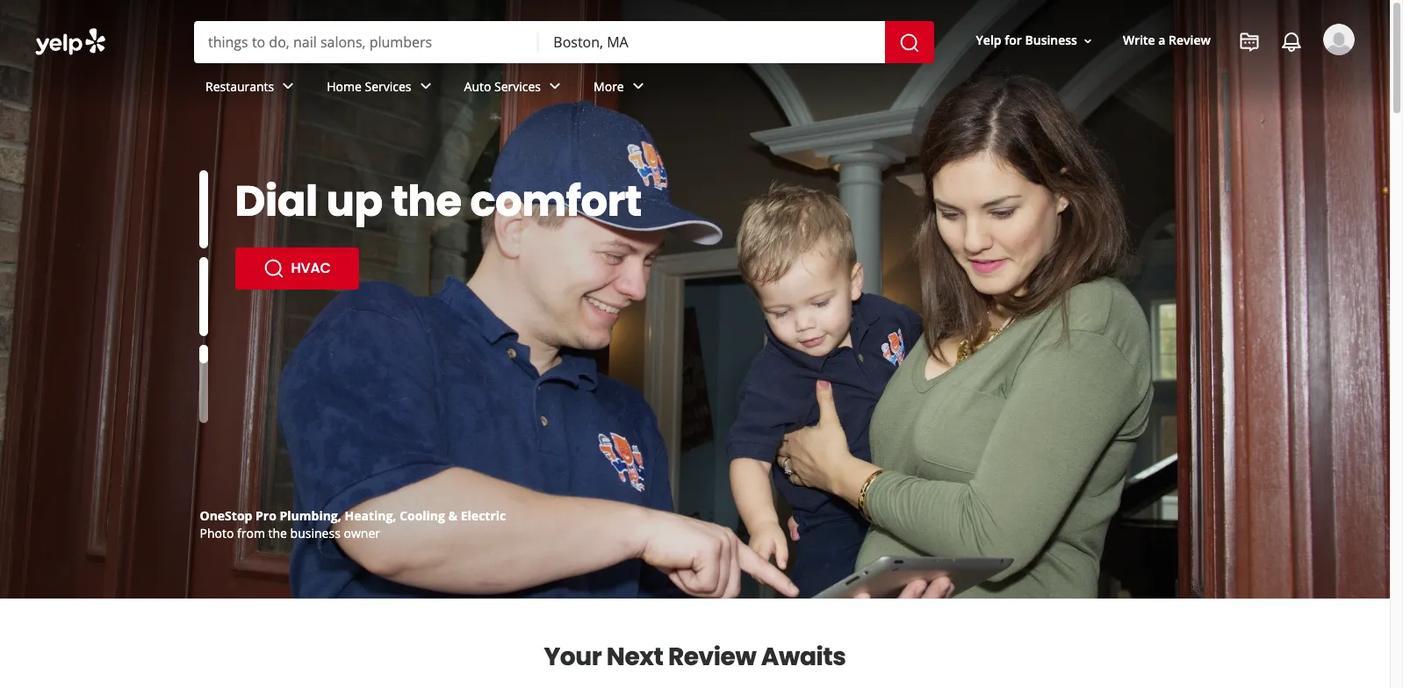 Task type: vqa. For each thing, say whether or not it's contained in the screenshot.
OneStop Pro Plumbing, Heating, Cooling & Electric Photo from the business owner at left
yes



Task type: locate. For each thing, give the bounding box(es) containing it.
electric
[[461, 508, 506, 524]]

None field
[[208, 32, 525, 52], [553, 32, 871, 52]]

1 horizontal spatial 24 chevron down v2 image
[[415, 76, 436, 97]]

auto services
[[464, 78, 541, 94]]

0 vertical spatial home
[[327, 78, 362, 94]]

of
[[402, 172, 444, 231]]

1 horizontal spatial review
[[1169, 32, 1211, 49]]

24 chevron down v2 image
[[544, 76, 566, 97], [628, 76, 649, 97]]

24 chevron down v2 image
[[278, 76, 299, 97], [415, 76, 436, 97]]

gift
[[322, 172, 394, 231]]

0 horizontal spatial 24 chevron down v2 image
[[278, 76, 299, 97]]

home down find text box at left top
[[327, 78, 362, 94]]

none field find
[[208, 32, 525, 52]]

write a review
[[1123, 32, 1211, 49]]

1 horizontal spatial none field
[[553, 32, 871, 52]]

1 services from the left
[[365, 78, 411, 94]]

services
[[365, 78, 411, 94], [494, 78, 541, 94]]

2 24 chevron down v2 image from the left
[[415, 76, 436, 97]]

2 none field from the left
[[553, 32, 871, 52]]

services down find text box at left top
[[365, 78, 411, 94]]

home inside business categories element
[[327, 78, 362, 94]]

home for home cleaner
[[291, 307, 333, 328]]

Near text field
[[553, 32, 871, 52]]

explore banner section banner
[[0, 0, 1390, 599]]

the
[[391, 172, 462, 231], [268, 525, 287, 542], [268, 525, 287, 542]]

none field up business categories element on the top of page
[[553, 32, 871, 52]]

24 chevron down v2 image right more
[[628, 76, 649, 97]]

2 24 chevron down v2 image from the left
[[628, 76, 649, 97]]

1 vertical spatial review
[[668, 640, 756, 674]]

0 vertical spatial a
[[1158, 32, 1166, 49]]

None search field
[[194, 21, 937, 63]]

None search field
[[0, 0, 1390, 130]]

24 chevron down v2 image inside auto services link
[[544, 76, 566, 97]]

heating,
[[345, 508, 396, 524]]

select slide image left 24 search v2 icon at the left top of page
[[199, 258, 208, 336]]

none field near
[[553, 32, 871, 52]]

24 chevron down v2 image inside more 'link'
[[628, 76, 649, 97]]

owner
[[344, 525, 380, 542], [344, 525, 380, 542]]

home right 24 search v2 icon at the left top of page
[[291, 307, 333, 328]]

home
[[327, 78, 362, 94], [291, 307, 333, 328]]

2 select slide image from the top
[[199, 258, 208, 336]]

a right of
[[452, 172, 480, 231]]

review
[[1169, 32, 1211, 49], [668, 640, 756, 674]]

select slide image left the
[[199, 170, 208, 249]]

a right write
[[1158, 32, 1166, 49]]

cleaner
[[336, 307, 388, 328]]

1 horizontal spatial a
[[1158, 32, 1166, 49]]

yelp for business
[[976, 32, 1077, 49]]

0 horizontal spatial a
[[452, 172, 480, 231]]

0 vertical spatial select slide image
[[199, 170, 208, 249]]

24 chevron down v2 image for restaurants
[[278, 76, 299, 97]]

2 services from the left
[[494, 78, 541, 94]]

review inside user actions element
[[1169, 32, 1211, 49]]

a inside search box
[[1158, 32, 1166, 49]]

none field up home services
[[208, 32, 525, 52]]

0 horizontal spatial review
[[668, 640, 756, 674]]

0 vertical spatial review
[[1169, 32, 1211, 49]]

home
[[235, 221, 359, 280]]

24 chevron down v2 image left auto in the top left of the page
[[415, 76, 436, 97]]

home for home services
[[327, 78, 362, 94]]

select slide image
[[199, 170, 208, 249], [199, 258, 208, 336]]

the gift of a clean home
[[235, 172, 608, 280]]

24 chevron down v2 image inside home services link
[[415, 76, 436, 97]]

home cleaner link
[[235, 297, 416, 339]]

from
[[237, 525, 265, 542], [237, 525, 265, 542]]

review right write
[[1169, 32, 1211, 49]]

review right next
[[668, 640, 756, 674]]

progressive
[[200, 508, 271, 524]]

write a review link
[[1116, 25, 1218, 57]]

24 chevron down v2 image right restaurants at left top
[[278, 76, 299, 97]]

pro
[[256, 508, 276, 524]]

progressive cleaning photo from the business owner
[[200, 508, 380, 542]]

1 vertical spatial select slide image
[[199, 258, 208, 336]]

owner inside onestop pro plumbing, heating, cooling & electric photo from the business owner
[[344, 525, 380, 542]]

none search field inside explore banner section banner
[[194, 21, 937, 63]]

0 horizontal spatial services
[[365, 78, 411, 94]]

progressive cleaning link
[[200, 508, 327, 524]]

1 vertical spatial home
[[291, 307, 333, 328]]

photo
[[200, 525, 234, 542], [200, 525, 234, 542]]

awaits
[[761, 640, 846, 674]]

0 horizontal spatial 24 chevron down v2 image
[[544, 76, 566, 97]]

a
[[1158, 32, 1166, 49], [452, 172, 480, 231]]

1 horizontal spatial services
[[494, 78, 541, 94]]

the inside progressive cleaning photo from the business owner
[[268, 525, 287, 542]]

1 vertical spatial a
[[452, 172, 480, 231]]

clean
[[489, 172, 608, 231]]

24 chevron down v2 image inside restaurants link
[[278, 76, 299, 97]]

24 chevron down v2 image for more
[[628, 76, 649, 97]]

1 24 chevron down v2 image from the left
[[278, 76, 299, 97]]

0 horizontal spatial none field
[[208, 32, 525, 52]]

yelp
[[976, 32, 1001, 49]]

a inside 'the gift of a clean home'
[[452, 172, 480, 231]]

projects image
[[1239, 32, 1260, 53]]

1 horizontal spatial 24 chevron down v2 image
[[628, 76, 649, 97]]

business
[[290, 525, 341, 542], [290, 525, 341, 542]]

restaurants link
[[191, 63, 313, 114]]

1 24 chevron down v2 image from the left
[[544, 76, 566, 97]]

1 none field from the left
[[208, 32, 525, 52]]

services right auto in the top left of the page
[[494, 78, 541, 94]]

24 chevron down v2 image right 'auto services'
[[544, 76, 566, 97]]

auto
[[464, 78, 491, 94]]



Task type: describe. For each thing, give the bounding box(es) containing it.
1 select slide image from the top
[[199, 170, 208, 249]]

the inside onestop pro plumbing, heating, cooling & electric photo from the business owner
[[268, 525, 287, 542]]

review for a
[[1169, 32, 1211, 49]]

search image
[[899, 32, 920, 53]]

brad k. image
[[1323, 24, 1355, 55]]

&
[[448, 508, 458, 524]]

up
[[326, 172, 383, 231]]

your
[[544, 640, 602, 674]]

business
[[1025, 32, 1077, 49]]

hvac link
[[235, 248, 359, 290]]

from inside onestop pro plumbing, heating, cooling & electric photo from the business owner
[[237, 525, 265, 542]]

24 search v2 image
[[263, 307, 284, 328]]

write
[[1123, 32, 1155, 49]]

cleaning
[[274, 508, 327, 524]]

more link
[[580, 63, 663, 114]]

services for auto services
[[494, 78, 541, 94]]

onestop pro plumbing, heating, cooling & electric photo from the business owner
[[200, 508, 506, 542]]

home services
[[327, 78, 411, 94]]

business categories element
[[191, 63, 1355, 114]]

24 chevron down v2 image for auto services
[[544, 76, 566, 97]]

more
[[594, 78, 624, 94]]

for
[[1005, 32, 1022, 49]]

next
[[607, 640, 663, 674]]

photo inside progressive cleaning photo from the business owner
[[200, 525, 234, 542]]

home cleaner
[[291, 307, 388, 328]]

business inside progressive cleaning photo from the business owner
[[290, 525, 341, 542]]

cooling
[[400, 508, 445, 524]]

services for home services
[[365, 78, 411, 94]]

plumbing,
[[280, 508, 341, 524]]

auto services link
[[450, 63, 580, 114]]

comfort
[[470, 172, 642, 231]]

review for next
[[668, 640, 756, 674]]

home services link
[[313, 63, 450, 114]]

hvac
[[291, 258, 331, 278]]

restaurants
[[205, 78, 274, 94]]

yelp for business button
[[969, 25, 1102, 57]]

dial up the comfort
[[235, 172, 642, 231]]

photo inside onestop pro plumbing, heating, cooling & electric photo from the business owner
[[200, 525, 234, 542]]

owner inside progressive cleaning photo from the business owner
[[344, 525, 380, 542]]

user actions element
[[962, 22, 1379, 130]]

16 chevron down v2 image
[[1081, 34, 1095, 48]]

24 chevron down v2 image for home services
[[415, 76, 436, 97]]

business inside onestop pro plumbing, heating, cooling & electric photo from the business owner
[[290, 525, 341, 542]]

onestop
[[200, 508, 252, 524]]

your next review awaits
[[544, 640, 846, 674]]

dial
[[235, 172, 318, 231]]

notifications image
[[1281, 32, 1302, 53]]

Find text field
[[208, 32, 525, 52]]

the
[[235, 172, 313, 231]]

from inside progressive cleaning photo from the business owner
[[237, 525, 265, 542]]

none search field containing yelp for business
[[0, 0, 1390, 130]]

onestop pro plumbing, heating, cooling & electric link
[[200, 508, 506, 524]]

24 search v2 image
[[263, 258, 284, 279]]



